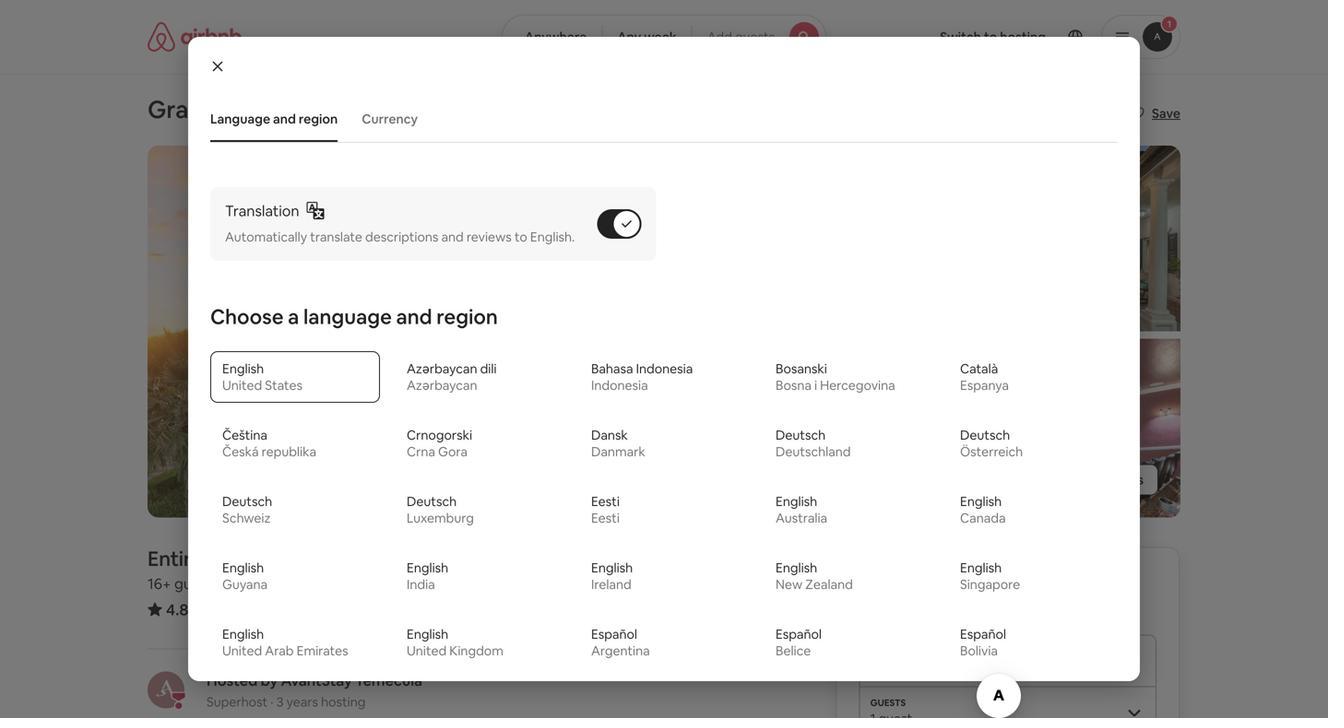 Task type: locate. For each thing, give the bounding box(es) containing it.
deutsch for schweiz
[[222, 494, 272, 511]]

any week
[[618, 29, 677, 45]]

english for guyana
[[222, 560, 264, 577]]

3 español from the left
[[961, 627, 1007, 643]]

hercegovina
[[821, 378, 896, 394]]

danmark
[[592, 444, 646, 461]]

republika
[[262, 444, 317, 461]]

None search field
[[502, 15, 827, 59]]

16+ guests · 7 bedrooms
[[148, 575, 311, 594]]

2 horizontal spatial español
[[961, 627, 1007, 643]]

reviews
[[467, 229, 512, 246]]

0 horizontal spatial by
[[261, 672, 278, 691]]

guests right add
[[735, 29, 775, 45]]

and inside button
[[273, 111, 296, 127]]

0 horizontal spatial and
[[273, 111, 296, 127]]

avantstay up years
[[281, 672, 352, 691]]

a
[[288, 304, 299, 331]]

1 eesti from the top
[[592, 494, 620, 511]]

eesti up the english ireland
[[592, 511, 620, 527]]

united inside "english united arab emirates"
[[222, 643, 262, 660]]

1 horizontal spatial español
[[776, 627, 822, 643]]

languages dialog
[[188, 37, 1141, 719]]

english inside english canada
[[961, 494, 1002, 511]]

deutsch deutschland
[[776, 427, 851, 461]]

deutsch down crna
[[407, 494, 457, 511]]

español down new
[[776, 627, 822, 643]]

english india
[[407, 560, 449, 594]]

gora
[[438, 444, 468, 461]]

|
[[490, 94, 497, 125]]

2 español from the left
[[776, 627, 822, 643]]

español for bolivia
[[961, 627, 1007, 643]]

temecula,
[[285, 546, 381, 573]]

·
[[223, 575, 227, 594], [271, 694, 274, 711]]

eesti down the danmark on the left
[[592, 494, 620, 511]]

eesti
[[592, 494, 620, 511], [592, 511, 620, 527]]

add guests
[[708, 29, 775, 45]]

deutsch inside deutsch deutschland
[[776, 427, 826, 444]]

by up 3
[[261, 672, 278, 691]]

any
[[618, 29, 642, 45]]

and
[[273, 111, 296, 127], [442, 229, 464, 246], [396, 304, 432, 331]]

united inside english united kingdom
[[407, 643, 447, 660]]

english canada
[[961, 494, 1006, 527]]

english inside english australia
[[776, 494, 818, 511]]

region left currency 'button'
[[299, 111, 338, 127]]

australia
[[776, 511, 828, 527]]

čeština česká republika
[[222, 427, 317, 461]]

i
[[815, 378, 818, 394]]

0 vertical spatial region
[[299, 111, 338, 127]]

and for choose a language and region
[[396, 304, 432, 331]]

english new zealand
[[776, 560, 853, 594]]

anywhere button
[[502, 15, 603, 59]]

english for new zealand
[[776, 560, 818, 577]]

deutsch down the bosna
[[776, 427, 826, 444]]

deutsch for österreich
[[961, 427, 1011, 444]]

16+
[[148, 575, 171, 594]]

1/19/2024 button
[[860, 635, 1157, 687]]

spacious patio lights up at night. image
[[930, 146, 1181, 332]]

deutsch
[[776, 427, 826, 444], [961, 427, 1011, 444], [222, 494, 272, 511], [407, 494, 457, 511]]

bahasa
[[592, 361, 634, 378]]

català espanya
[[961, 361, 1010, 394]]

region inside tab panel
[[437, 304, 498, 331]]

temecula
[[355, 672, 423, 691]]

0 horizontal spatial guests
[[174, 575, 220, 594]]

· left 3
[[271, 694, 274, 711]]

grand
[[148, 94, 218, 125]]

english inside english united states
[[222, 361, 264, 378]]

english singapore
[[961, 560, 1021, 594]]

argentina
[[592, 643, 650, 660]]

espanya
[[961, 378, 1010, 394]]

in
[[265, 546, 281, 573]]

emirates
[[297, 643, 348, 660]]

0 horizontal spatial español
[[592, 627, 638, 643]]

1 horizontal spatial ·
[[271, 694, 274, 711]]

choose a language and currency element
[[199, 96, 1130, 719]]

translate
[[310, 229, 363, 246]]

by
[[337, 94, 365, 125], [261, 672, 278, 691]]

azərbaycan
[[407, 361, 478, 378], [407, 378, 478, 394]]

guests
[[735, 29, 775, 45], [174, 575, 220, 594]]

english australia
[[776, 494, 828, 527]]

english for canada
[[961, 494, 1002, 511]]

español down singapore
[[961, 627, 1007, 643]]

2 horizontal spatial and
[[442, 229, 464, 246]]

english for united kingdom
[[407, 627, 449, 643]]

0 vertical spatial and
[[273, 111, 296, 127]]

1 vertical spatial guests
[[174, 575, 220, 594]]

english inside "english united arab emirates"
[[222, 627, 264, 643]]

deutsch down espanya
[[961, 427, 1011, 444]]

english united states
[[222, 361, 303, 394]]

united for english united kingdom
[[407, 643, 447, 660]]

deutsch inside deutsch österreich
[[961, 427, 1011, 444]]

pool
[[672, 94, 721, 125]]

estate
[[560, 94, 632, 125]]

none search field containing anywhere
[[502, 15, 827, 59]]

english for united arab emirates
[[222, 627, 264, 643]]

translation
[[225, 202, 300, 221]]

tab list containing language and region
[[201, 96, 1119, 142]]

english inside english singapore
[[961, 560, 1002, 577]]

private movie theater! image
[[930, 339, 1181, 518]]

avantstay left "|"
[[370, 94, 485, 125]]

español belice
[[776, 627, 822, 660]]

deutsch for deutschland
[[776, 427, 826, 444]]

guests inside button
[[735, 29, 775, 45]]

0 vertical spatial guests
[[735, 29, 775, 45]]

0 vertical spatial avantstay
[[370, 94, 485, 125]]

california
[[385, 546, 475, 573]]

united up temecula
[[407, 643, 447, 660]]

all
[[1085, 472, 1099, 489]]

español down 'ireland'
[[592, 627, 638, 643]]

español
[[592, 627, 638, 643], [776, 627, 822, 643], [961, 627, 1007, 643]]

show all photos
[[1049, 472, 1144, 489]]

česká
[[222, 444, 259, 461]]

· left '7'
[[223, 575, 227, 594]]

deutsch down "česká"
[[222, 494, 272, 511]]

tab list
[[201, 96, 1119, 142]]

hosted by avantstay temecula superhost · 3 years hosting
[[207, 672, 423, 711]]

indonesia
[[636, 361, 693, 378], [592, 378, 648, 394]]

avantstay inside hosted by avantstay temecula superhost · 3 years hosting
[[281, 672, 352, 691]]

0 horizontal spatial region
[[299, 111, 338, 127]]

dansk danmark
[[592, 427, 646, 461]]

belice
[[776, 643, 811, 660]]

superhost
[[207, 694, 268, 711]]

guyana
[[222, 577, 268, 594]]

region inside button
[[299, 111, 338, 127]]

choose
[[210, 304, 284, 331]]

1 vertical spatial by
[[261, 672, 278, 691]]

1 horizontal spatial region
[[437, 304, 498, 331]]

automatically translate descriptions and reviews to english.
[[225, 229, 575, 246]]

english inside english united kingdom
[[407, 627, 449, 643]]

0 vertical spatial ·
[[223, 575, 227, 594]]

2 eesti from the top
[[592, 511, 620, 527]]

currency
[[362, 111, 418, 127]]

english inside english new zealand
[[776, 560, 818, 577]]

english for united states
[[222, 361, 264, 378]]

hosted
[[207, 672, 258, 691]]

1 vertical spatial region
[[437, 304, 498, 331]]

english
[[222, 361, 264, 378], [776, 494, 818, 511], [961, 494, 1002, 511], [222, 560, 264, 577], [407, 560, 449, 577], [592, 560, 633, 577], [776, 560, 818, 577], [961, 560, 1002, 577], [222, 627, 264, 643], [407, 627, 449, 643]]

1 vertical spatial avantstay
[[281, 672, 352, 691]]

contento
[[223, 94, 332, 125]]

1 horizontal spatial guests
[[735, 29, 775, 45]]

čeština
[[222, 427, 268, 444]]

español inside español argentina
[[592, 627, 638, 643]]

region up dili
[[437, 304, 498, 331]]

1 horizontal spatial by
[[337, 94, 365, 125]]

2 vertical spatial and
[[396, 304, 432, 331]]

deutsch inside deutsch luxemburg
[[407, 494, 457, 511]]

0 vertical spatial by
[[337, 94, 365, 125]]

united left the states
[[222, 378, 262, 394]]

1 vertical spatial and
[[442, 229, 464, 246]]

0 horizontal spatial avantstay
[[281, 672, 352, 691]]

guests up 4.83
[[174, 575, 220, 594]]

dansk
[[592, 427, 628, 444]]

1 horizontal spatial and
[[396, 304, 432, 331]]

years
[[287, 694, 318, 711]]

english for australia
[[776, 494, 818, 511]]

dili
[[480, 361, 497, 378]]

united up 'hosted'
[[222, 643, 262, 660]]

united inside english united states
[[222, 378, 262, 394]]

by right "contento"
[[337, 94, 365, 125]]

w/
[[637, 94, 666, 125]]

language
[[304, 304, 392, 331]]

1 vertical spatial ·
[[271, 694, 274, 711]]

week
[[644, 29, 677, 45]]

united
[[222, 378, 262, 394], [222, 643, 262, 660], [407, 643, 447, 660]]

1 español from the left
[[592, 627, 638, 643]]

english inside english guyana
[[222, 560, 264, 577]]



Task type: describe. For each thing, give the bounding box(es) containing it.
deutsch schweiz
[[222, 494, 272, 527]]

1 horizontal spatial avantstay
[[370, 94, 485, 125]]

and for automatically translate descriptions and reviews to english.
[[442, 229, 464, 246]]

a luxury temecula experienced designed for group stays. image
[[672, 339, 923, 518]]

united for english united states
[[222, 378, 262, 394]]

4.83
[[166, 600, 198, 621]]

1 azərbaycan from the top
[[407, 361, 478, 378]]

currency button
[[353, 102, 427, 137]]

english ireland
[[592, 560, 633, 594]]

català
[[961, 361, 999, 378]]

arab
[[265, 643, 294, 660]]

bosna
[[776, 378, 812, 394]]

español argentina
[[592, 627, 650, 660]]

español for belice
[[776, 627, 822, 643]]

· inside hosted by avantstay temecula superhost · 3 years hosting
[[271, 694, 274, 711]]

ireland
[[592, 577, 632, 594]]

canada
[[961, 511, 1006, 527]]

states
[[265, 378, 303, 394]]

1/19/2024
[[1020, 659, 1078, 676]]

deutsch österreich
[[961, 427, 1024, 461]]

crnogorski crna gora
[[407, 427, 473, 461]]

english for india
[[407, 560, 449, 577]]

choose a language and region
[[210, 304, 498, 331]]

bedrooms
[[241, 575, 311, 594]]

english for ireland
[[592, 560, 633, 577]]

bolivia
[[961, 643, 999, 660]]

profile element
[[849, 0, 1181, 74]]

show
[[1049, 472, 1083, 489]]

bahasa indonesia indonesia
[[592, 361, 693, 394]]

automatically
[[225, 229, 307, 246]]

indonesia up dansk
[[592, 378, 648, 394]]

entire
[[148, 546, 202, 573]]

español for argentina
[[592, 627, 638, 643]]

anywhere
[[525, 29, 587, 45]]

guests for add
[[735, 29, 775, 45]]

deutsch luxemburg
[[407, 494, 474, 527]]

azərbaycan dili azərbaycan
[[407, 361, 497, 394]]

save
[[1153, 105, 1181, 122]]

home
[[207, 546, 261, 573]]

english guyana
[[222, 560, 268, 594]]

entire home in temecula, california
[[148, 546, 475, 573]]

by inside hosted by avantstay temecula superhost · 3 years hosting
[[261, 672, 278, 691]]

$4,157
[[928, 569, 987, 596]]

baths
[[406, 575, 444, 594]]

photos
[[1101, 472, 1144, 489]]

united for english united arab emirates
[[222, 643, 262, 660]]

india
[[407, 577, 435, 594]]

3
[[277, 694, 284, 711]]

luxe
[[502, 94, 555, 125]]

5.5 baths
[[383, 575, 444, 594]]

0 horizontal spatial ·
[[223, 575, 227, 594]]

english united kingdom
[[407, 627, 504, 660]]

english for singapore
[[961, 560, 1002, 577]]

hosting
[[321, 694, 366, 711]]

singapore
[[961, 577, 1021, 594]]

to
[[515, 229, 528, 246]]

language and region tab panel
[[203, 165, 1126, 719]]

language and region button
[[201, 102, 347, 137]]

any week button
[[602, 15, 693, 59]]

deutsch for luxemburg
[[407, 494, 457, 511]]

español bolivia
[[961, 627, 1007, 660]]

bosanski bosna i hercegovina
[[776, 361, 896, 394]]

language and region
[[210, 111, 338, 127]]

5.5
[[383, 575, 403, 594]]

10-minute drive to convenient grocery shopping. image
[[148, 146, 664, 518]]

2 azərbaycan from the top
[[407, 378, 478, 394]]

zealand
[[806, 577, 853, 594]]

tab list inside choose a language and currency element
[[201, 96, 1119, 142]]

save button
[[1123, 98, 1189, 129]]

descriptions
[[365, 229, 439, 246]]

host profile picture image
[[148, 672, 185, 709]]

add
[[708, 29, 733, 45]]

crnogorski
[[407, 427, 473, 444]]

bosanski
[[776, 361, 828, 378]]

show all photos button
[[1012, 465, 1159, 496]]

kingdom
[[450, 643, 504, 660]]

österreich
[[961, 444, 1024, 461]]

deutschland
[[776, 444, 851, 461]]

grand contento by avantstay | luxe estate w/ pool
[[148, 94, 721, 125]]

indonesia right "bahasa"
[[636, 361, 693, 378]]

eesti eesti
[[592, 494, 620, 527]]

luxemburg
[[407, 511, 474, 527]]

guests for 16+
[[174, 575, 220, 594]]

schweiz
[[222, 511, 271, 527]]

add guests button
[[692, 15, 827, 59]]

new
[[776, 577, 803, 594]]



Task type: vqa. For each thing, say whether or not it's contained in the screenshot.


